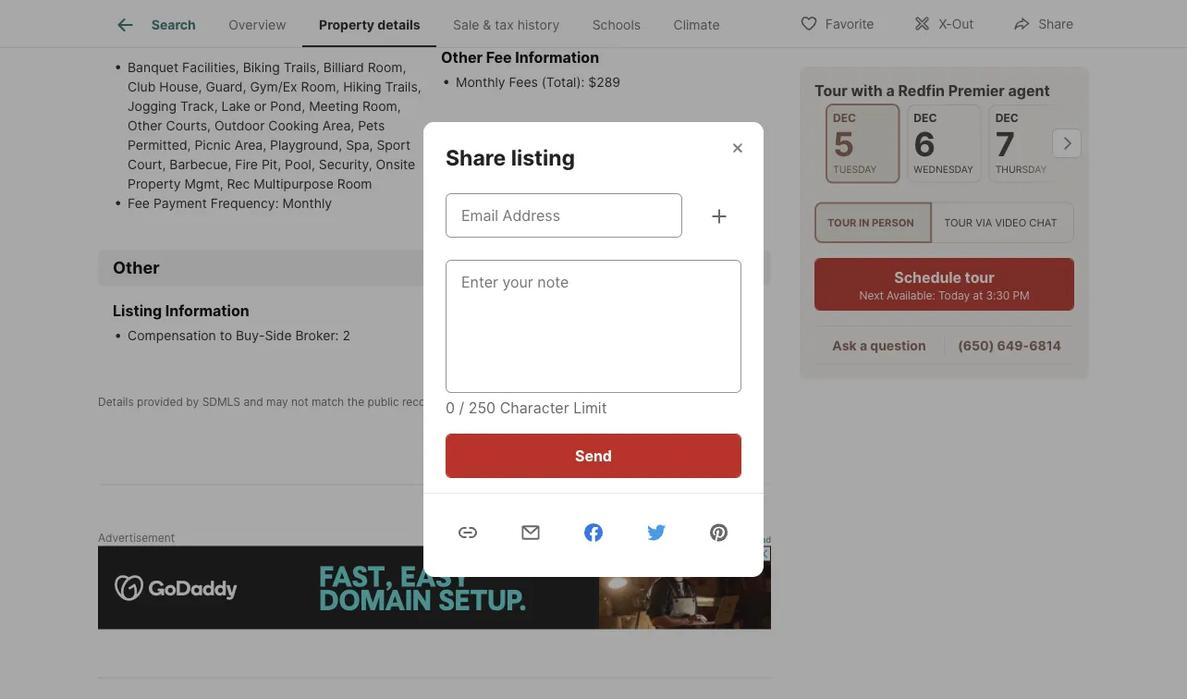 Task type: describe. For each thing, give the bounding box(es) containing it.
available:
[[887, 289, 936, 302]]

dec for 5
[[834, 111, 857, 125]]

sdmls
[[202, 395, 241, 408]]

sale & tax history tab
[[437, 3, 576, 47]]

7
[[996, 124, 1016, 164]]

next
[[860, 289, 884, 302]]

send
[[576, 447, 612, 465]]

public
[[368, 395, 399, 408]]

share for share listing
[[446, 144, 506, 170]]

pool,
[[285, 156, 315, 172]]

mgmt,
[[184, 176, 224, 191]]

with
[[852, 81, 883, 99]]

and
[[244, 395, 263, 408]]

details
[[378, 17, 421, 33]]

property inside "property details" tab
[[319, 17, 375, 33]]

the
[[347, 395, 365, 408]]

listing for listing date information
[[441, 302, 490, 320]]

in
[[860, 216, 870, 229]]

1 horizontal spatial area,
[[323, 117, 355, 133]]

ask a question link
[[833, 338, 927, 354]]

pm
[[1013, 289, 1030, 302]]

barbecue,
[[170, 156, 232, 172]]

by
[[186, 395, 199, 408]]

cooking
[[269, 117, 319, 133]]

property details
[[319, 17, 421, 33]]

schedule tour next available: today at 3:30 pm
[[860, 268, 1030, 302]]

information inside other fee information monthly fees (total): $289
[[516, 48, 600, 66]]

person
[[872, 216, 915, 229]]

send button
[[446, 434, 742, 478]]

not
[[291, 395, 309, 408]]

guard,
[[206, 78, 247, 94]]

tour for tour with a redfin premier agent
[[815, 81, 848, 99]]

multipurpose
[[254, 176, 334, 191]]

or
[[254, 98, 267, 114]]

learn
[[443, 395, 472, 408]]

listing for listing information compensation to buy-side broker: 2
[[113, 302, 162, 320]]

$289
[[589, 74, 621, 90]]

monthly inside other fee information monthly fees (total): $289
[[456, 74, 506, 90]]

onsite
[[376, 156, 416, 172]]

redfin
[[899, 81, 946, 99]]

dec 5 tuesday
[[834, 111, 878, 175]]

share for share
[[1039, 16, 1074, 32]]

ask
[[833, 338, 857, 354]]

pond,
[[270, 98, 306, 114]]

may
[[266, 395, 288, 408]]

3:30
[[987, 289, 1010, 302]]

premier
[[949, 81, 1006, 99]]

to
[[220, 328, 232, 344]]

permitted,
[[128, 137, 191, 152]]

0 / 250 character limit
[[446, 399, 607, 417]]

climate tab
[[658, 3, 737, 47]]

(650) 649-6814 link
[[959, 338, 1062, 354]]

pets
[[358, 117, 385, 133]]

6814
[[1030, 338, 1062, 354]]

other inside hoa information banquet facilities, biking trails, billiard room, club house, guard, gym/ex room, hiking trails, jogging track, lake or pond, meeting room, other courts, outdoor cooking area, pets permitted, picnic area, playground, spa, sport court, barbecue, fire pit, pool, security, onsite property mgmt, rec multipurpose room fee payment frequency: monthly
[[128, 117, 162, 133]]

room
[[337, 176, 372, 191]]

fee inside hoa information banquet facilities, biking trails, billiard room, club house, guard, gym/ex room, hiking trails, jogging track, lake or pond, meeting room, other courts, outdoor cooking area, pets permitted, picnic area, playground, spa, sport court, barbecue, fire pit, pool, security, onsite property mgmt, rec multipurpose room fee payment frequency: monthly
[[128, 195, 150, 211]]

question
[[871, 338, 927, 354]]

tab list containing search
[[98, 0, 752, 47]]

rec
[[227, 176, 250, 191]]

listing information compensation to buy-side broker: 2
[[113, 302, 351, 344]]

fees
[[509, 74, 538, 90]]

tour
[[966, 268, 995, 287]]

record.
[[402, 395, 440, 408]]

schedule
[[895, 268, 962, 287]]

fee inside other fee information monthly fees (total): $289
[[486, 48, 512, 66]]

courts,
[[166, 117, 211, 133]]

playground,
[[270, 137, 343, 152]]

other for other
[[113, 257, 160, 277]]

today
[[939, 289, 971, 302]]

(650)
[[959, 338, 995, 354]]

security,
[[319, 156, 373, 172]]

ad region
[[98, 546, 772, 629]]

spa,
[[346, 137, 373, 152]]

fire
[[235, 156, 258, 172]]

share listing element
[[446, 122, 598, 171]]

ask a question
[[833, 338, 927, 354]]

frequency:
[[211, 195, 279, 211]]

compensation
[[128, 328, 216, 344]]

dec 6 wednesday
[[914, 111, 974, 175]]

biking
[[243, 59, 280, 75]]

0
[[446, 399, 455, 417]]

chat
[[1030, 216, 1058, 229]]

video
[[996, 216, 1027, 229]]

climate
[[674, 17, 720, 33]]

information inside hoa information banquet facilities, biking trails, billiard room, club house, guard, gym/ex room, hiking trails, jogging track, lake or pond, meeting room, other courts, outdoor cooking area, pets permitted, picnic area, playground, spa, sport court, barbecue, fire pit, pool, security, onsite property mgmt, rec multipurpose room fee payment frequency: monthly
[[149, 33, 233, 51]]

favorite button
[[784, 4, 890, 42]]

via
[[976, 216, 993, 229]]

advertisement
[[98, 531, 175, 544]]

dec for 7
[[996, 111, 1019, 125]]

search
[[151, 17, 196, 33]]



Task type: locate. For each thing, give the bounding box(es) containing it.
2 listing from the left
[[441, 302, 490, 320]]

tour for tour in person
[[828, 216, 857, 229]]

picnic
[[195, 137, 231, 152]]

report
[[731, 535, 759, 545]]

6
[[914, 124, 936, 164]]

/
[[459, 399, 465, 417]]

information right date
[[531, 302, 615, 320]]

a right "ask"
[[860, 338, 868, 354]]

0 horizontal spatial a
[[860, 338, 868, 354]]

ad
[[761, 535, 772, 545]]

tax
[[495, 17, 514, 33]]

thursday
[[996, 163, 1048, 175]]

dec down with at the right of the page
[[834, 111, 857, 125]]

fee down tax
[[486, 48, 512, 66]]

0 vertical spatial a
[[887, 81, 895, 99]]

information up to
[[165, 302, 249, 320]]

favorite
[[826, 16, 875, 32]]

monthly inside hoa information banquet facilities, biking trails, billiard room, club house, guard, gym/ex room, hiking trails, jogging track, lake or pond, meeting room, other courts, outdoor cooking area, pets permitted, picnic area, playground, spa, sport court, barbecue, fire pit, pool, security, onsite property mgmt, rec multipurpose room fee payment frequency: monthly
[[283, 195, 332, 211]]

dec 7 thursday
[[996, 111, 1048, 175]]

1 vertical spatial room,
[[301, 78, 340, 94]]

0 vertical spatial other
[[441, 48, 483, 66]]

0 horizontal spatial fee
[[128, 195, 150, 211]]

share left the listing
[[446, 144, 506, 170]]

share up agent
[[1039, 16, 1074, 32]]

tab list
[[98, 0, 752, 47]]

share inside button
[[1039, 16, 1074, 32]]

dec down redfin
[[914, 111, 938, 125]]

0 vertical spatial trails,
[[284, 59, 320, 75]]

1 vertical spatial area,
[[235, 137, 267, 152]]

1 vertical spatial monthly
[[283, 195, 332, 211]]

date
[[494, 302, 528, 320]]

0 horizontal spatial share
[[446, 144, 506, 170]]

other inside other fee information monthly fees (total): $289
[[441, 48, 483, 66]]

0 vertical spatial room,
[[368, 59, 406, 75]]

1 listing from the left
[[113, 302, 162, 320]]

schools
[[593, 17, 641, 33]]

1 vertical spatial property
[[128, 176, 181, 191]]

dec
[[834, 111, 857, 125], [914, 111, 938, 125], [996, 111, 1019, 125]]

0 vertical spatial area,
[[323, 117, 355, 133]]

1 horizontal spatial monthly
[[456, 74, 506, 90]]

sale
[[453, 17, 480, 33]]

wednesday
[[914, 163, 974, 175]]

other up compensation
[[113, 257, 160, 277]]

property inside hoa information banquet facilities, biking trails, billiard room, club house, guard, gym/ex room, hiking trails, jogging track, lake or pond, meeting room, other courts, outdoor cooking area, pets permitted, picnic area, playground, spa, sport court, barbecue, fire pit, pool, security, onsite property mgmt, rec multipurpose room fee payment frequency: monthly
[[128, 176, 181, 191]]

tour with a redfin premier agent
[[815, 81, 1051, 99]]

tour for tour via video chat
[[945, 216, 973, 229]]

side
[[265, 328, 292, 344]]

area, up fire
[[235, 137, 267, 152]]

monthly down multipurpose
[[283, 195, 332, 211]]

dec inside dec 5 tuesday
[[834, 111, 857, 125]]

share listing
[[446, 144, 576, 170]]

2 vertical spatial other
[[113, 257, 160, 277]]

1 horizontal spatial trails,
[[385, 78, 422, 94]]

2 vertical spatial room,
[[363, 98, 401, 114]]

0 vertical spatial fee
[[486, 48, 512, 66]]

Enter your note text field
[[462, 271, 726, 382]]

property down court,
[[128, 176, 181, 191]]

tour left with at the right of the page
[[815, 81, 848, 99]]

2 dec from the left
[[914, 111, 938, 125]]

gym/ex
[[250, 78, 298, 94]]

information
[[149, 33, 233, 51], [516, 48, 600, 66], [165, 302, 249, 320], [531, 302, 615, 320]]

room, up the "pets"
[[363, 98, 401, 114]]

649-
[[998, 338, 1030, 354]]

fee down court,
[[128, 195, 150, 211]]

(650) 649-6814
[[959, 338, 1062, 354]]

1 horizontal spatial listing
[[441, 302, 490, 320]]

1 vertical spatial a
[[860, 338, 868, 354]]

0 horizontal spatial property
[[128, 176, 181, 191]]

sale & tax history
[[453, 17, 560, 33]]

tour
[[815, 81, 848, 99], [828, 216, 857, 229], [945, 216, 973, 229]]

payment
[[153, 195, 207, 211]]

listing up compensation
[[113, 302, 162, 320]]

more.
[[475, 395, 505, 408]]

hoa
[[113, 33, 146, 51]]

area,
[[323, 117, 355, 133], [235, 137, 267, 152]]

share button
[[998, 4, 1090, 42]]

2
[[343, 328, 351, 344]]

outdoor
[[215, 117, 265, 133]]

monthly left "fees"
[[456, 74, 506, 90]]

x-
[[939, 16, 953, 32]]

1 horizontal spatial property
[[319, 17, 375, 33]]

list box
[[815, 202, 1075, 244]]

broker:
[[296, 328, 339, 344]]

listing
[[113, 302, 162, 320], [441, 302, 490, 320]]

area, down the meeting
[[323, 117, 355, 133]]

3 dec from the left
[[996, 111, 1019, 125]]

tour via video chat
[[945, 216, 1058, 229]]

jogging
[[128, 98, 177, 114]]

listing inside the listing information compensation to buy-side broker: 2
[[113, 302, 162, 320]]

1 dec from the left
[[834, 111, 857, 125]]

0 horizontal spatial dec
[[834, 111, 857, 125]]

limit
[[574, 399, 607, 417]]

schools tab
[[576, 3, 658, 47]]

details provided by sdmls and may not match the public record. learn more.
[[98, 395, 505, 408]]

a right with at the right of the page
[[887, 81, 895, 99]]

information down "search"
[[149, 33, 233, 51]]

2 horizontal spatial dec
[[996, 111, 1019, 125]]

information up (total):
[[516, 48, 600, 66]]

property up billiard
[[319, 17, 375, 33]]

0 vertical spatial share
[[1039, 16, 1074, 32]]

0 horizontal spatial trails,
[[284, 59, 320, 75]]

property details tab
[[303, 3, 437, 47]]

tour left via
[[945, 216, 973, 229]]

tour left in
[[828, 216, 857, 229]]

track,
[[180, 98, 218, 114]]

250
[[469, 399, 496, 417]]

dec for 6
[[914, 111, 938, 125]]

overview
[[229, 17, 286, 33]]

match
[[312, 395, 344, 408]]

other down jogging
[[128, 117, 162, 133]]

trails,
[[284, 59, 320, 75], [385, 78, 422, 94]]

listing
[[511, 144, 576, 170]]

1 vertical spatial trails,
[[385, 78, 422, 94]]

dec down agent
[[996, 111, 1019, 125]]

share listing dialog
[[424, 122, 764, 577]]

1 vertical spatial fee
[[128, 195, 150, 211]]

pit,
[[262, 156, 281, 172]]

club
[[128, 78, 156, 94]]

dec inside 'dec 6 wednesday'
[[914, 111, 938, 125]]

0 horizontal spatial monthly
[[283, 195, 332, 211]]

lake
[[222, 98, 251, 114]]

details
[[98, 395, 134, 408]]

search link
[[114, 14, 196, 36]]

other for other fee information monthly fees (total): $289
[[441, 48, 483, 66]]

5
[[834, 124, 855, 164]]

1 vertical spatial share
[[446, 144, 506, 170]]

tuesday
[[834, 163, 878, 175]]

listing left date
[[441, 302, 490, 320]]

character
[[500, 399, 570, 417]]

next image
[[1053, 129, 1082, 158]]

overview tab
[[212, 3, 303, 47]]

facilities,
[[182, 59, 239, 75]]

1 horizontal spatial a
[[887, 81, 895, 99]]

1 horizontal spatial dec
[[914, 111, 938, 125]]

1 horizontal spatial share
[[1039, 16, 1074, 32]]

0 vertical spatial monthly
[[456, 74, 506, 90]]

1 horizontal spatial fee
[[486, 48, 512, 66]]

trails, up gym/ex
[[284, 59, 320, 75]]

court,
[[128, 156, 166, 172]]

dec inside dec 7 thursday
[[996, 111, 1019, 125]]

information inside the listing information compensation to buy-side broker: 2
[[165, 302, 249, 320]]

out
[[953, 16, 974, 32]]

None button
[[826, 104, 901, 184], [908, 105, 982, 183], [990, 105, 1064, 183], [826, 104, 901, 184], [908, 105, 982, 183], [990, 105, 1064, 183]]

share
[[1039, 16, 1074, 32], [446, 144, 506, 170]]

0 horizontal spatial area,
[[235, 137, 267, 152]]

at
[[974, 289, 984, 302]]

0 vertical spatial property
[[319, 17, 375, 33]]

room,
[[368, 59, 406, 75], [301, 78, 340, 94], [363, 98, 401, 114]]

1 vertical spatial other
[[128, 117, 162, 133]]

tour in person
[[828, 216, 915, 229]]

0 horizontal spatial listing
[[113, 302, 162, 320]]

list box containing tour in person
[[815, 202, 1075, 244]]

buy-
[[236, 328, 265, 344]]

other down sale
[[441, 48, 483, 66]]

trails, right hiking
[[385, 78, 422, 94]]

room, up the meeting
[[301, 78, 340, 94]]

provided
[[137, 395, 183, 408]]

share inside dialog
[[446, 144, 506, 170]]

listing date information
[[441, 302, 615, 320]]

hiking
[[343, 78, 382, 94]]

Email Address text field
[[462, 204, 667, 227]]

room, up hiking
[[368, 59, 406, 75]]



Task type: vqa. For each thing, say whether or not it's contained in the screenshot.
Share listing element
yes



